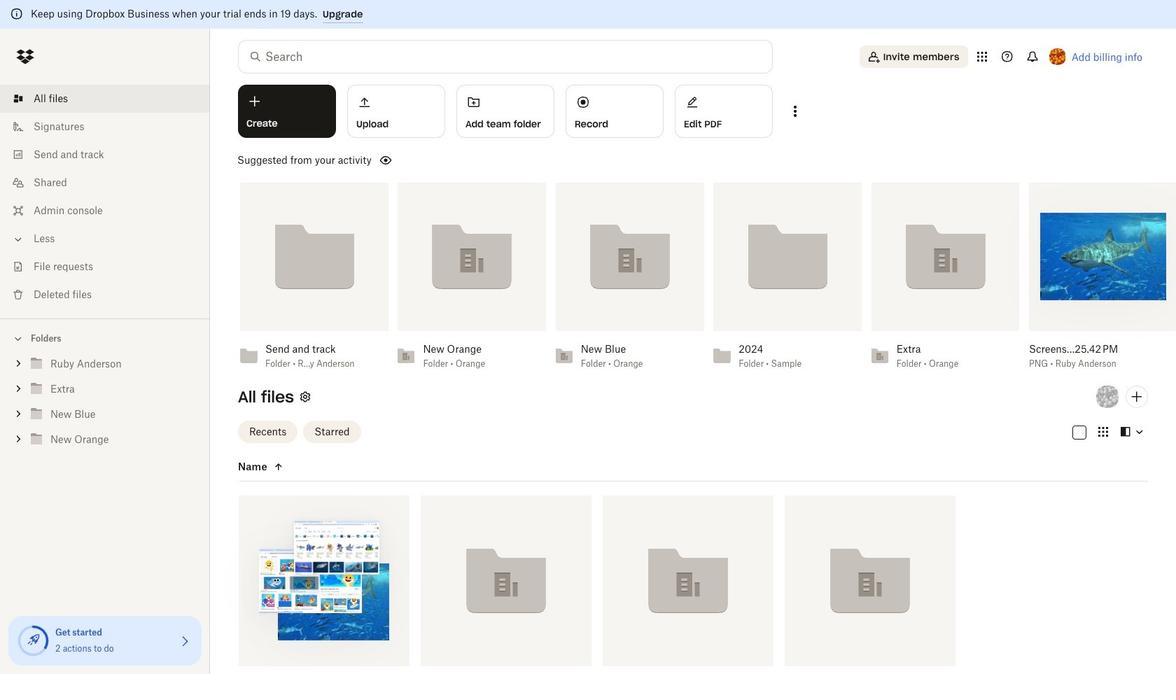 Task type: locate. For each thing, give the bounding box(es) containing it.
dropbox image
[[11, 43, 39, 71]]

group
[[0, 349, 210, 463]]

ruby anderson image
[[1096, 386, 1119, 408]]

list
[[0, 76, 210, 319]]

add team members image
[[1128, 388, 1145, 405]]

team member folder, ruby anderson row
[[233, 495, 410, 674]]

alert
[[0, 0, 1176, 29]]

list item
[[0, 85, 210, 113]]



Task type: describe. For each thing, give the bounding box(es) containing it.
team shared folder, new blue row
[[597, 495, 774, 674]]

less image
[[11, 232, 25, 246]]

team shared folder, new orange row
[[785, 495, 956, 674]]

folder settings image
[[297, 388, 314, 405]]

Search in folder "Dropbox" text field
[[265, 48, 743, 65]]

account menu image
[[1049, 48, 1066, 65]]

team shared folder, extra row
[[415, 495, 592, 674]]



Task type: vqa. For each thing, say whether or not it's contained in the screenshot.
Ruby Anderson (you) image
no



